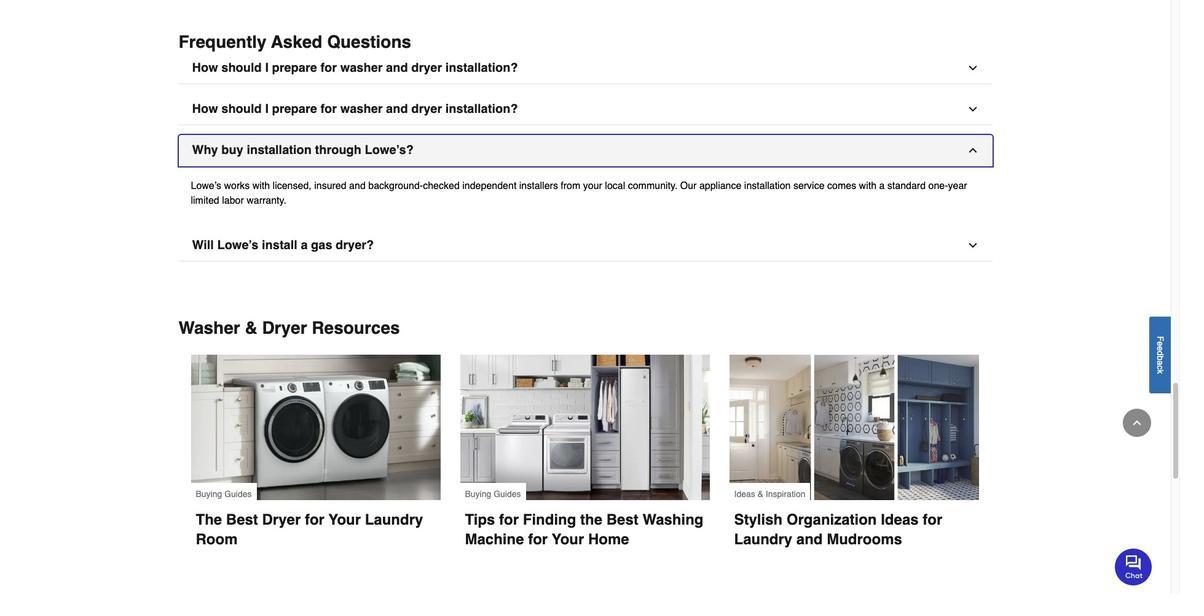 Task type: describe. For each thing, give the bounding box(es) containing it.
why buy installation through lowe's?
[[192, 143, 414, 157]]

checked
[[423, 180, 460, 191]]

independent
[[462, 180, 517, 191]]

a white washer and dryer in a laundry room with white cabinetry, walls and shelving. image
[[191, 355, 440, 501]]

0 horizontal spatial a
[[301, 238, 308, 252]]

prepare for 2nd 'how should i prepare for washer and dryer installation?' "button" from the top
[[272, 102, 317, 116]]

for inside stylish organization ideas for laundry and mudrooms
[[923, 512, 942, 529]]

lowe's works with licensed, insured and background-checked independent installers from your local community. our appliance installation service comes with a standard one-year limited labor warranty.
[[191, 180, 967, 206]]

washer for first 'how should i prepare for washer and dryer installation?' "button" from the top
[[340, 61, 383, 75]]

2 vertical spatial a
[[1156, 361, 1165, 366]]

finding
[[523, 512, 576, 529]]

f
[[1156, 336, 1165, 342]]

& for ideas
[[758, 490, 763, 499]]

guides for for
[[494, 490, 521, 499]]

labor
[[222, 195, 244, 206]]

washing
[[643, 512, 703, 529]]

the
[[580, 512, 602, 529]]

dryer for first 'how should i prepare for washer and dryer installation?' "button" from the top
[[411, 61, 442, 75]]

d
[[1156, 351, 1165, 356]]

chevron down image for 2nd 'how should i prepare for washer and dryer installation?' "button" from the top
[[967, 103, 979, 115]]

tips for finding the best washing machine for your home
[[465, 512, 708, 549]]

your inside tips for finding the best washing machine for your home
[[552, 531, 584, 549]]

warranty.
[[247, 195, 286, 206]]

best inside the best dryer for your laundry room
[[226, 512, 258, 529]]

asked
[[271, 32, 322, 51]]

installation inside button
[[247, 143, 312, 157]]

local
[[605, 180, 625, 191]]

works
[[224, 180, 250, 191]]

how for first 'how should i prepare for washer and dryer installation?' "button" from the top
[[192, 61, 218, 75]]

& for washer
[[245, 318, 257, 338]]

mudrooms
[[827, 531, 902, 549]]

for inside the best dryer for your laundry room
[[305, 512, 324, 529]]

2 with from the left
[[859, 180, 877, 191]]

laundry inside the best dryer for your laundry room
[[365, 512, 423, 529]]

and inside lowe's works with licensed, insured and background-checked independent installers from your local community. our appliance installation service comes with a standard one-year limited labor warranty.
[[349, 180, 366, 191]]

questions
[[327, 32, 411, 51]]

i for 2nd 'how should i prepare for washer and dryer installation?' "button" from the top
[[265, 102, 269, 116]]

year
[[948, 180, 967, 191]]

the
[[196, 512, 222, 529]]

chevron down image for will lowe's install a gas dryer? button at top
[[967, 239, 979, 252]]

how should i prepare for washer and dryer installation? for 2nd 'how should i prepare for washer and dryer installation?' "button" from the top
[[192, 102, 518, 116]]

lowe's?
[[365, 143, 414, 157]]

f e e d b a c k
[[1156, 336, 1165, 374]]

buying guides for tips
[[465, 490, 521, 499]]

dryer for best
[[262, 512, 301, 529]]

frequently asked questions
[[179, 32, 411, 51]]

installation? for 2nd 'how should i prepare for washer and dryer installation?' "button" from the top
[[446, 102, 518, 116]]

limited
[[191, 195, 219, 206]]

and up lowe's? at the top of the page
[[386, 102, 408, 116]]

machine
[[465, 531, 524, 549]]

c
[[1156, 366, 1165, 370]]

licensed,
[[273, 180, 311, 191]]

chevron up image
[[967, 144, 979, 156]]

appliance
[[699, 180, 742, 191]]

will lowe's install a gas dryer? button
[[179, 230, 992, 262]]

chevron up image
[[1131, 417, 1143, 430]]

1 how should i prepare for washer and dryer installation? button from the top
[[179, 53, 992, 84]]

inspiration
[[766, 490, 805, 499]]

gas
[[311, 238, 332, 252]]

b
[[1156, 356, 1165, 361]]

room
[[196, 531, 238, 549]]

installation? for first 'how should i prepare for washer and dryer installation?' "button" from the top
[[446, 61, 518, 75]]

from
[[561, 180, 580, 191]]

resources
[[312, 318, 400, 338]]

home
[[588, 531, 629, 549]]



Task type: locate. For each thing, give the bounding box(es) containing it.
1 horizontal spatial your
[[552, 531, 584, 549]]

0 vertical spatial how
[[192, 61, 218, 75]]

tips
[[465, 512, 495, 529]]

0 horizontal spatial laundry
[[365, 512, 423, 529]]

i up the why buy installation through lowe's?
[[265, 102, 269, 116]]

i
[[265, 61, 269, 75], [265, 102, 269, 116]]

best up the room on the left of page
[[226, 512, 258, 529]]

2 installation? from the top
[[446, 102, 518, 116]]

1 vertical spatial how should i prepare for washer and dryer installation? button
[[179, 94, 992, 125]]

should for 2nd 'how should i prepare for washer and dryer installation?' "button" from the top
[[221, 102, 262, 116]]

dryer
[[262, 318, 307, 338], [262, 512, 301, 529]]

installation up licensed,
[[247, 143, 312, 157]]

1 vertical spatial installation?
[[446, 102, 518, 116]]

buy
[[221, 143, 243, 157]]

community.
[[628, 180, 678, 191]]

buying guides up the
[[196, 490, 252, 499]]

and down organization
[[796, 531, 823, 549]]

washer for 2nd 'how should i prepare for washer and dryer installation?' "button" from the top
[[340, 102, 383, 116]]

your inside the best dryer for your laundry room
[[328, 512, 361, 529]]

how should i prepare for washer and dryer installation? up through
[[192, 102, 518, 116]]

1 vertical spatial how
[[192, 102, 218, 116]]

and
[[386, 61, 408, 75], [386, 102, 408, 116], [349, 180, 366, 191], [796, 531, 823, 549]]

laundry inside stylish organization ideas for laundry and mudrooms
[[734, 531, 792, 549]]

how for 2nd 'how should i prepare for washer and dryer installation?' "button" from the top
[[192, 102, 218, 116]]

0 horizontal spatial buying guides
[[196, 490, 252, 499]]

how should i prepare for washer and dryer installation? for first 'how should i prepare for washer and dryer installation?' "button" from the top
[[192, 61, 518, 75]]

0 vertical spatial installation?
[[446, 61, 518, 75]]

will lowe's install a gas dryer?
[[192, 238, 374, 252]]

ideas & inspiration
[[734, 490, 805, 499]]

best
[[226, 512, 258, 529], [606, 512, 638, 529]]

1 horizontal spatial ideas
[[881, 512, 919, 529]]

prepare up the why buy installation through lowe's?
[[272, 102, 317, 116]]

0 horizontal spatial best
[[226, 512, 258, 529]]

installation
[[247, 143, 312, 157], [744, 180, 791, 191]]

guides up the room on the left of page
[[224, 490, 252, 499]]

1 vertical spatial your
[[552, 531, 584, 549]]

dryer for &
[[262, 318, 307, 338]]

buying up tips
[[465, 490, 491, 499]]

1 vertical spatial laundry
[[734, 531, 792, 549]]

1 vertical spatial dryer
[[262, 512, 301, 529]]

0 vertical spatial dryer
[[411, 61, 442, 75]]

k
[[1156, 370, 1165, 374]]

0 horizontal spatial ideas
[[734, 490, 755, 499]]

lowe's inside lowe's works with licensed, insured and background-checked independent installers from your local community. our appliance installation service comes with a standard one-year limited labor warranty.
[[191, 180, 221, 191]]

0 vertical spatial i
[[265, 61, 269, 75]]

installers
[[519, 180, 558, 191]]

2 guides from the left
[[494, 490, 521, 499]]

with up warranty.
[[252, 180, 270, 191]]

0 vertical spatial a
[[879, 180, 885, 191]]

chevron down image inside will lowe's install a gas dryer? button
[[967, 239, 979, 252]]

1 horizontal spatial with
[[859, 180, 877, 191]]

1 best from the left
[[226, 512, 258, 529]]

1 vertical spatial chevron down image
[[967, 103, 979, 115]]

1 horizontal spatial laundry
[[734, 531, 792, 549]]

and down questions
[[386, 61, 408, 75]]

buying guides
[[196, 490, 252, 499], [465, 490, 521, 499]]

1 vertical spatial &
[[758, 490, 763, 499]]

comes
[[827, 180, 856, 191]]

your
[[328, 512, 361, 529], [552, 531, 584, 549]]

ideas up stylish
[[734, 490, 755, 499]]

laundry
[[365, 512, 423, 529], [734, 531, 792, 549]]

prepare down frequently asked questions
[[272, 61, 317, 75]]

1 vertical spatial washer
[[340, 102, 383, 116]]

washer
[[340, 61, 383, 75], [340, 102, 383, 116]]

1 washer from the top
[[340, 61, 383, 75]]

a left standard on the top right of the page
[[879, 180, 885, 191]]

and inside stylish organization ideas for laundry and mudrooms
[[796, 531, 823, 549]]

dryer
[[411, 61, 442, 75], [411, 102, 442, 116]]

1 vertical spatial how should i prepare for washer and dryer installation?
[[192, 102, 518, 116]]

lowe's inside button
[[217, 238, 258, 252]]

buying
[[196, 490, 222, 499], [465, 490, 491, 499]]

a left gas on the left of the page
[[301, 238, 308, 252]]

best inside tips for finding the best washing machine for your home
[[606, 512, 638, 529]]

2 buying guides from the left
[[465, 490, 521, 499]]

1 chevron down image from the top
[[967, 62, 979, 74]]

0 vertical spatial prepare
[[272, 61, 317, 75]]

1 i from the top
[[265, 61, 269, 75]]

frequently
[[179, 32, 267, 51]]

installation inside lowe's works with licensed, insured and background-checked independent installers from your local community. our appliance installation service comes with a standard one-year limited labor warranty.
[[744, 180, 791, 191]]

how down "frequently"
[[192, 61, 218, 75]]

0 horizontal spatial buying
[[196, 490, 222, 499]]

buying guides up tips
[[465, 490, 521, 499]]

1 vertical spatial a
[[301, 238, 308, 252]]

1 vertical spatial dryer
[[411, 102, 442, 116]]

i for first 'how should i prepare for washer and dryer installation?' "button" from the top
[[265, 61, 269, 75]]

2 horizontal spatial a
[[1156, 361, 1165, 366]]

1 should from the top
[[221, 61, 262, 75]]

3 chevron down image from the top
[[967, 239, 979, 252]]

buying for tips
[[465, 490, 491, 499]]

f e e d b a c k button
[[1149, 317, 1171, 394]]

how should i prepare for washer and dryer installation? button
[[179, 53, 992, 84], [179, 94, 992, 125]]

0 vertical spatial how should i prepare for washer and dryer installation?
[[192, 61, 518, 75]]

a cream laundry room, a modern farmhouse laundry room and a blue mudroom with storage lockers. image
[[729, 355, 979, 501]]

washer & dryer resources
[[179, 318, 400, 338]]

organization
[[787, 512, 877, 529]]

ideas
[[734, 490, 755, 499], [881, 512, 919, 529]]

a
[[879, 180, 885, 191], [301, 238, 308, 252], [1156, 361, 1165, 366]]

should for first 'how should i prepare for washer and dryer installation?' "button" from the top
[[221, 61, 262, 75]]

and right "insured"
[[349, 180, 366, 191]]

2 buying from the left
[[465, 490, 491, 499]]

1 vertical spatial prepare
[[272, 102, 317, 116]]

buying for the
[[196, 490, 222, 499]]

1 buying from the left
[[196, 490, 222, 499]]

lowe's up limited
[[191, 180, 221, 191]]

0 vertical spatial ideas
[[734, 490, 755, 499]]

chevron down image for first 'how should i prepare for washer and dryer installation?' "button" from the top
[[967, 62, 979, 74]]

the best dryer for your laundry room
[[196, 512, 427, 549]]

why
[[192, 143, 218, 157]]

0 horizontal spatial with
[[252, 180, 270, 191]]

prepare
[[272, 61, 317, 75], [272, 102, 317, 116]]

2 washer from the top
[[340, 102, 383, 116]]

service
[[793, 180, 825, 191]]

one-
[[928, 180, 948, 191]]

should down "frequently"
[[221, 61, 262, 75]]

1 vertical spatial i
[[265, 102, 269, 116]]

e up b
[[1156, 346, 1165, 351]]

background-
[[368, 180, 423, 191]]

0 horizontal spatial installation
[[247, 143, 312, 157]]

2 how should i prepare for washer and dryer installation? from the top
[[192, 102, 518, 116]]

prepare for first 'how should i prepare for washer and dryer installation?' "button" from the top
[[272, 61, 317, 75]]

1 how should i prepare for washer and dryer installation? from the top
[[192, 61, 518, 75]]

buying up the
[[196, 490, 222, 499]]

& left inspiration
[[758, 490, 763, 499]]

a inside lowe's works with licensed, insured and background-checked independent installers from your local community. our appliance installation service comes with a standard one-year limited labor warranty.
[[879, 180, 885, 191]]

with
[[252, 180, 270, 191], [859, 180, 877, 191]]

0 vertical spatial how should i prepare for washer and dryer installation? button
[[179, 53, 992, 84]]

chevron down image
[[967, 62, 979, 74], [967, 103, 979, 115], [967, 239, 979, 252]]

1 guides from the left
[[224, 490, 252, 499]]

guides for best
[[224, 490, 252, 499]]

washer down questions
[[340, 61, 383, 75]]

will
[[192, 238, 214, 252]]

1 prepare from the top
[[272, 61, 317, 75]]

2 dryer from the top
[[411, 102, 442, 116]]

2 i from the top
[[265, 102, 269, 116]]

2 how from the top
[[192, 102, 218, 116]]

dryer?
[[336, 238, 374, 252]]

1 installation? from the top
[[446, 61, 518, 75]]

your
[[583, 180, 602, 191]]

1 vertical spatial should
[[221, 102, 262, 116]]

1 how from the top
[[192, 61, 218, 75]]

1 vertical spatial lowe's
[[217, 238, 258, 252]]

how up why
[[192, 102, 218, 116]]

2 prepare from the top
[[272, 102, 317, 116]]

2 best from the left
[[606, 512, 638, 529]]

should up "buy"
[[221, 102, 262, 116]]

insured
[[314, 180, 346, 191]]

lowe's right will
[[217, 238, 258, 252]]

0 vertical spatial installation
[[247, 143, 312, 157]]

0 horizontal spatial &
[[245, 318, 257, 338]]

ideas inside stylish organization ideas for laundry and mudrooms
[[881, 512, 919, 529]]

dryer inside the best dryer for your laundry room
[[262, 512, 301, 529]]

standard
[[887, 180, 926, 191]]

1 vertical spatial installation
[[744, 180, 791, 191]]

how should i prepare for washer and dryer installation? down questions
[[192, 61, 518, 75]]

best up home in the bottom of the page
[[606, 512, 638, 529]]

1 buying guides from the left
[[196, 490, 252, 499]]

scroll to top element
[[1123, 409, 1151, 438]]

1 horizontal spatial installation
[[744, 180, 791, 191]]

a up k
[[1156, 361, 1165, 366]]

2 chevron down image from the top
[[967, 103, 979, 115]]

1 horizontal spatial guides
[[494, 490, 521, 499]]

0 vertical spatial chevron down image
[[967, 62, 979, 74]]

installation?
[[446, 61, 518, 75], [446, 102, 518, 116]]

install
[[262, 238, 297, 252]]

&
[[245, 318, 257, 338], [758, 490, 763, 499]]

0 vertical spatial washer
[[340, 61, 383, 75]]

stylish organization ideas for laundry and mudrooms
[[734, 512, 946, 549]]

stylish
[[734, 512, 783, 529]]

for
[[320, 61, 337, 75], [320, 102, 337, 116], [305, 512, 324, 529], [499, 512, 519, 529], [923, 512, 942, 529], [528, 531, 548, 549]]

e
[[1156, 342, 1165, 346], [1156, 346, 1165, 351]]

i down frequently asked questions
[[265, 61, 269, 75]]

how
[[192, 61, 218, 75], [192, 102, 218, 116]]

installation left service
[[744, 180, 791, 191]]

1 with from the left
[[252, 180, 270, 191]]

through
[[315, 143, 361, 157]]

how should i prepare for washer and dryer installation?
[[192, 61, 518, 75], [192, 102, 518, 116]]

1 horizontal spatial &
[[758, 490, 763, 499]]

guides up tips
[[494, 490, 521, 499]]

0 vertical spatial laundry
[[365, 512, 423, 529]]

lowe's
[[191, 180, 221, 191], [217, 238, 258, 252]]

& right washer
[[245, 318, 257, 338]]

1 e from the top
[[1156, 342, 1165, 346]]

2 should from the top
[[221, 102, 262, 116]]

1 dryer from the top
[[411, 61, 442, 75]]

1 dryer from the top
[[262, 318, 307, 338]]

a white washer and dryer in a laundry room with white cabinets, wicker baskets, towels and clothes. image
[[460, 355, 710, 501]]

0 vertical spatial should
[[221, 61, 262, 75]]

guides
[[224, 490, 252, 499], [494, 490, 521, 499]]

1 horizontal spatial best
[[606, 512, 638, 529]]

ideas up mudrooms
[[881, 512, 919, 529]]

0 vertical spatial your
[[328, 512, 361, 529]]

2 e from the top
[[1156, 346, 1165, 351]]

washer up through
[[340, 102, 383, 116]]

our
[[680, 180, 697, 191]]

washer
[[179, 318, 240, 338]]

1 horizontal spatial a
[[879, 180, 885, 191]]

dryer for 2nd 'how should i prepare for washer and dryer installation?' "button" from the top
[[411, 102, 442, 116]]

1 vertical spatial ideas
[[881, 512, 919, 529]]

with right comes on the top right
[[859, 180, 877, 191]]

should
[[221, 61, 262, 75], [221, 102, 262, 116]]

1 horizontal spatial buying
[[465, 490, 491, 499]]

2 dryer from the top
[[262, 512, 301, 529]]

0 vertical spatial &
[[245, 318, 257, 338]]

0 horizontal spatial guides
[[224, 490, 252, 499]]

2 how should i prepare for washer and dryer installation? button from the top
[[179, 94, 992, 125]]

1 horizontal spatial buying guides
[[465, 490, 521, 499]]

0 vertical spatial lowe's
[[191, 180, 221, 191]]

chat invite button image
[[1115, 549, 1152, 586]]

0 horizontal spatial your
[[328, 512, 361, 529]]

e up d
[[1156, 342, 1165, 346]]

why buy installation through lowe's? button
[[179, 135, 992, 166]]

buying guides for the
[[196, 490, 252, 499]]

2 vertical spatial chevron down image
[[967, 239, 979, 252]]

0 vertical spatial dryer
[[262, 318, 307, 338]]



Task type: vqa. For each thing, say whether or not it's contained in the screenshot.
chevron down image for second How Should I Prepare For Washer And Dryer Installation? button from the bottom
yes



